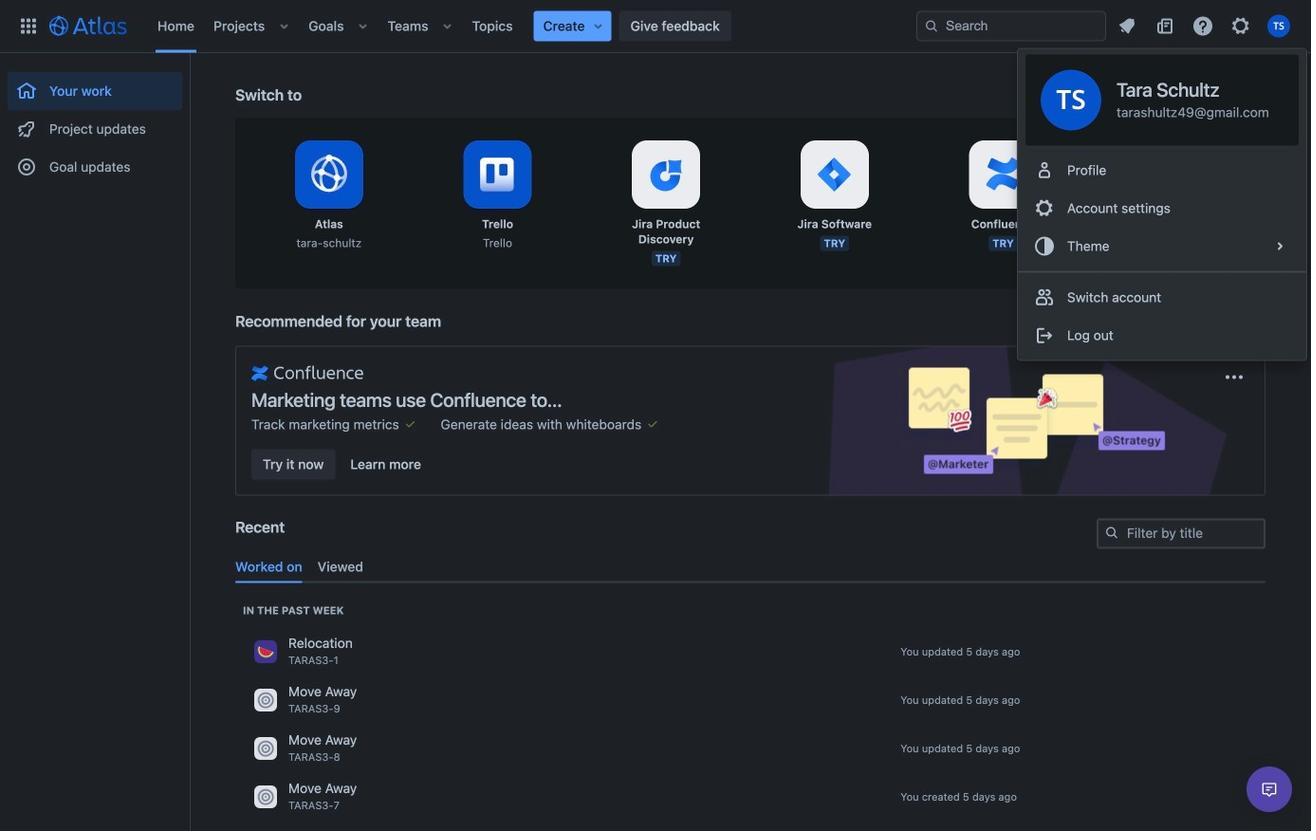Task type: locate. For each thing, give the bounding box(es) containing it.
0 vertical spatial townsquare image
[[254, 640, 277, 663]]

townsquare image
[[254, 689, 277, 711], [254, 785, 277, 808]]

1 vertical spatial townsquare image
[[254, 737, 277, 760]]

1 townsquare image from the top
[[254, 689, 277, 711]]

0 horizontal spatial your existing atlassian products image
[[403, 416, 418, 431]]

tab list
[[228, 551, 1273, 583]]

group
[[8, 53, 182, 192], [1018, 146, 1306, 271], [1018, 271, 1306, 360]]

0 vertical spatial townsquare image
[[254, 689, 277, 711]]

your existing atlassian products image
[[403, 416, 418, 431], [810, 416, 825, 431]]

1 vertical spatial townsquare image
[[254, 785, 277, 808]]

None search field
[[916, 11, 1106, 41]]

heading
[[243, 603, 344, 618]]

confluence image
[[251, 362, 364, 385], [251, 362, 364, 385]]

2 townsquare image from the top
[[254, 785, 277, 808]]

1 horizontal spatial your existing atlassian products image
[[810, 416, 825, 431]]

open intercom messenger image
[[1258, 778, 1281, 801]]

1 townsquare image from the top
[[254, 640, 277, 663]]

settings image
[[1230, 15, 1252, 37]]

banner
[[0, 0, 1311, 53]]

2 townsquare image from the top
[[254, 737, 277, 760]]

townsquare image
[[254, 640, 277, 663], [254, 737, 277, 760]]



Task type: vqa. For each thing, say whether or not it's contained in the screenshot.
close tag ICON
no



Task type: describe. For each thing, give the bounding box(es) containing it.
Search field
[[916, 11, 1106, 41]]

cross-flow recommendation banner element
[[235, 312, 1266, 518]]

top element
[[11, 0, 916, 53]]

1 your existing atlassian products image from the left
[[403, 416, 418, 431]]

switch to... image
[[17, 15, 40, 37]]

search image
[[924, 19, 939, 34]]

2 your existing atlassian products image from the left
[[810, 416, 825, 431]]

Filter by title field
[[1099, 520, 1264, 547]]

notifications image
[[1116, 15, 1138, 37]]

help image
[[1192, 15, 1214, 37]]

search image
[[1104, 525, 1119, 540]]

your existing atlassian products image
[[645, 416, 660, 431]]

account image
[[1267, 15, 1290, 37]]



